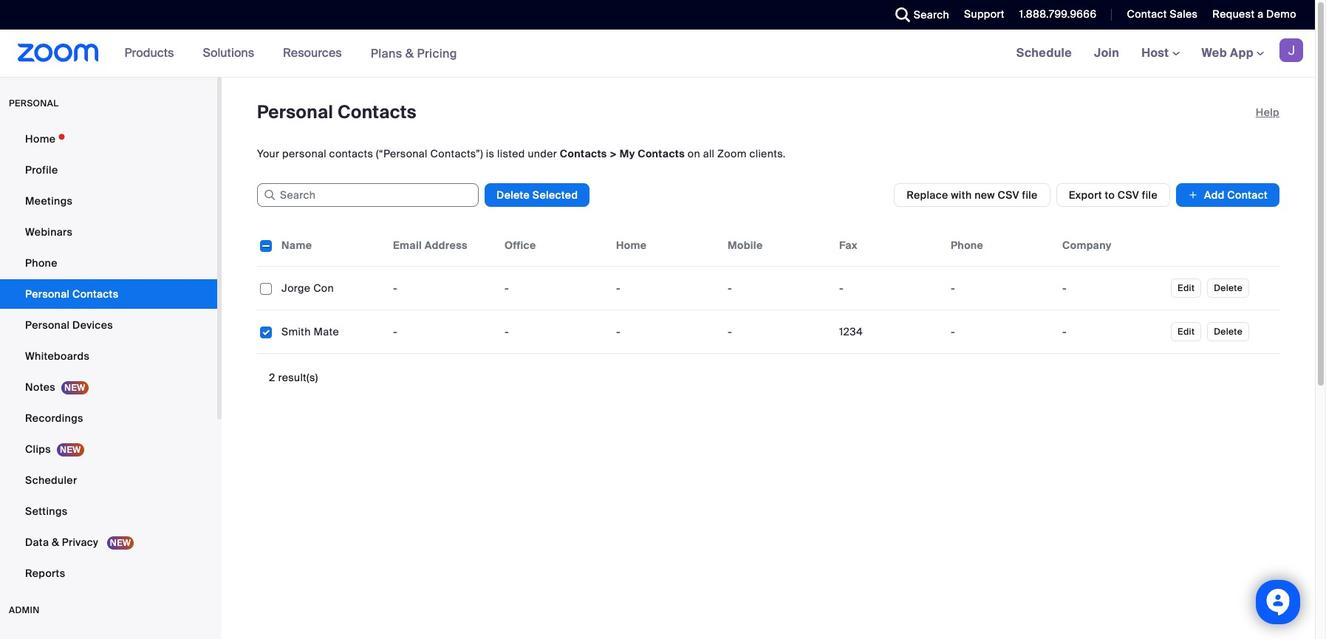 Task type: vqa. For each thing, say whether or not it's contained in the screenshot.
Default
no



Task type: locate. For each thing, give the bounding box(es) containing it.
2 vertical spatial personal
[[25, 318, 70, 332]]

contacts
[[338, 100, 417, 123], [560, 147, 607, 160], [638, 147, 685, 160], [72, 287, 119, 301]]

1 vertical spatial edit button
[[1171, 322, 1202, 341]]

0 vertical spatial edit
[[1178, 282, 1195, 294]]

home inside application
[[616, 239, 647, 252]]

contact sales link
[[1116, 0, 1202, 30], [1127, 7, 1198, 21]]

2 edit button from the top
[[1171, 322, 1202, 341]]

contact left the sales
[[1127, 7, 1167, 21]]

file
[[1022, 188, 1038, 202], [1142, 188, 1158, 202]]

selected
[[533, 188, 578, 202]]

personal up the personal devices
[[25, 287, 70, 301]]

smith
[[282, 325, 311, 338]]

1 vertical spatial home
[[616, 239, 647, 252]]

webinars
[[25, 225, 73, 239]]

name
[[282, 239, 312, 252]]

mate
[[314, 325, 339, 338]]

search button
[[884, 0, 953, 30]]

phone link
[[0, 248, 217, 278]]

contact
[[1127, 7, 1167, 21], [1228, 188, 1268, 202]]

1 horizontal spatial home
[[616, 239, 647, 252]]

contact sales
[[1127, 7, 1198, 21]]

file inside button
[[1142, 188, 1158, 202]]

search
[[914, 8, 950, 21]]

office
[[505, 239, 536, 252]]

1 file from the left
[[1022, 188, 1038, 202]]

1 vertical spatial edit
[[1178, 326, 1195, 338]]

csv right to
[[1118, 188, 1140, 202]]

plans
[[371, 45, 402, 61]]

add image
[[1188, 188, 1199, 202]]

app
[[1230, 45, 1254, 61]]

Search Contacts Input text field
[[257, 183, 479, 207]]

delete button
[[1208, 279, 1249, 298], [1208, 322, 1249, 341]]

a
[[1258, 7, 1264, 21]]

1 edit button from the top
[[1171, 279, 1202, 298]]

& inside personal menu menu
[[52, 536, 59, 549]]

1 horizontal spatial contact
[[1228, 188, 1268, 202]]

1 vertical spatial delete
[[1214, 282, 1243, 294]]

settings link
[[0, 497, 217, 526]]

0 horizontal spatial home
[[25, 132, 56, 146]]

personal contacts inside personal menu menu
[[25, 287, 119, 301]]

2 file from the left
[[1142, 188, 1158, 202]]

banner
[[0, 30, 1315, 78]]

solutions
[[203, 45, 254, 61]]

phone inside phone link
[[25, 256, 57, 270]]

delete
[[497, 188, 530, 202], [1214, 282, 1243, 294], [1214, 326, 1243, 338]]

web
[[1202, 45, 1227, 61]]

1 delete button from the top
[[1208, 279, 1249, 298]]

-
[[393, 282, 398, 295], [505, 282, 509, 295], [616, 282, 621, 295], [728, 282, 732, 295], [839, 282, 844, 295], [951, 282, 955, 295], [1063, 282, 1067, 295], [393, 325, 398, 338], [505, 325, 509, 338], [616, 325, 621, 338], [728, 325, 732, 338], [951, 325, 955, 338], [1063, 325, 1067, 338]]

csv right new
[[998, 188, 1020, 202]]

& inside product information navigation
[[405, 45, 414, 61]]

home
[[25, 132, 56, 146], [616, 239, 647, 252]]

0 vertical spatial home
[[25, 132, 56, 146]]

csv
[[998, 188, 1020, 202], [1118, 188, 1140, 202]]

2 result(s)
[[269, 371, 318, 384]]

2 edit from the top
[[1178, 326, 1195, 338]]

1 vertical spatial delete button
[[1208, 322, 1249, 341]]

1 vertical spatial &
[[52, 536, 59, 549]]

personal up "whiteboards"
[[25, 318, 70, 332]]

personal up personal
[[257, 100, 333, 123]]

contacts up devices
[[72, 287, 119, 301]]

file right new
[[1022, 188, 1038, 202]]

1 vertical spatial personal
[[25, 287, 70, 301]]

1 horizontal spatial phone
[[951, 239, 984, 252]]

0 vertical spatial edit button
[[1171, 279, 1202, 298]]

2
[[269, 371, 275, 384]]

personal
[[257, 100, 333, 123], [25, 287, 70, 301], [25, 318, 70, 332]]

edit for 1234
[[1178, 326, 1195, 338]]

meetings navigation
[[1005, 30, 1315, 78]]

phone down "webinars"
[[25, 256, 57, 270]]

& right data
[[52, 536, 59, 549]]

& for privacy
[[52, 536, 59, 549]]

0 horizontal spatial personal contacts
[[25, 287, 119, 301]]

2 vertical spatial delete
[[1214, 326, 1243, 338]]

& right plans
[[405, 45, 414, 61]]

edit button
[[1171, 279, 1202, 298], [1171, 322, 1202, 341]]

company
[[1063, 239, 1112, 252]]

on
[[688, 147, 700, 160]]

help link
[[1256, 100, 1280, 124]]

1 vertical spatial phone
[[25, 256, 57, 270]]

1 edit from the top
[[1178, 282, 1195, 294]]

personal contacts up the personal devices
[[25, 287, 119, 301]]

personal menu menu
[[0, 124, 217, 590]]

data & privacy link
[[0, 528, 217, 557]]

my
[[620, 147, 635, 160]]

schedule
[[1016, 45, 1072, 61]]

2 delete button from the top
[[1208, 322, 1249, 341]]

home inside personal menu menu
[[25, 132, 56, 146]]

phone
[[951, 239, 984, 252], [25, 256, 57, 270]]

scheduler link
[[0, 466, 217, 495]]

contacts inside personal menu menu
[[72, 287, 119, 301]]

your personal contacts  ("personal contacts") is listed under contacts > my contacts on all zoom clients.
[[257, 147, 786, 160]]

scheduler
[[25, 474, 77, 487]]

personal for personal devices link
[[25, 318, 70, 332]]

0 vertical spatial delete
[[497, 188, 530, 202]]

plans & pricing link
[[371, 45, 457, 61], [371, 45, 457, 61]]

clips
[[25, 443, 51, 456]]

0 vertical spatial personal contacts
[[257, 100, 417, 123]]

1 vertical spatial contact
[[1228, 188, 1268, 202]]

recordings link
[[0, 403, 217, 433]]

file right to
[[1142, 188, 1158, 202]]

1 horizontal spatial file
[[1142, 188, 1158, 202]]

fax
[[839, 239, 858, 252]]

1 csv from the left
[[998, 188, 1020, 202]]

contact right 'add'
[[1228, 188, 1268, 202]]

csv inside button
[[1118, 188, 1140, 202]]

0 horizontal spatial phone
[[25, 256, 57, 270]]

1 horizontal spatial &
[[405, 45, 414, 61]]

add contact
[[1204, 188, 1268, 202]]

1 horizontal spatial csv
[[1118, 188, 1140, 202]]

phone down replace with new csv file button in the top right of the page
[[951, 239, 984, 252]]

resources button
[[283, 30, 349, 77]]

delete inside delete selected button
[[497, 188, 530, 202]]

zoom logo image
[[18, 44, 99, 62]]

personal contacts up the contacts
[[257, 100, 417, 123]]

web app button
[[1202, 45, 1264, 61]]

0 vertical spatial contact
[[1127, 7, 1167, 21]]

edit for -
[[1178, 282, 1195, 294]]

0 vertical spatial personal
[[257, 100, 333, 123]]

0 vertical spatial delete button
[[1208, 279, 1249, 298]]

0 horizontal spatial csv
[[998, 188, 1020, 202]]

2 csv from the left
[[1118, 188, 1140, 202]]

whiteboards link
[[0, 341, 217, 371]]

export to csv file
[[1069, 188, 1158, 202]]

banner containing products
[[0, 30, 1315, 78]]

clients.
[[750, 147, 786, 160]]

1.888.799.9666 button
[[1008, 0, 1101, 30], [1020, 7, 1097, 21]]

0 vertical spatial phone
[[951, 239, 984, 252]]

0 vertical spatial &
[[405, 45, 414, 61]]

recordings
[[25, 412, 83, 425]]

schedule link
[[1005, 30, 1083, 77]]

personal contacts link
[[0, 279, 217, 309]]

0 horizontal spatial &
[[52, 536, 59, 549]]

0 horizontal spatial file
[[1022, 188, 1038, 202]]

1 vertical spatial personal contacts
[[25, 287, 119, 301]]

application
[[257, 225, 1291, 365]]



Task type: describe. For each thing, give the bounding box(es) containing it.
replace with new csv file button
[[894, 183, 1051, 207]]

notes link
[[0, 372, 217, 402]]

web app
[[1202, 45, 1254, 61]]

0 horizontal spatial contact
[[1127, 7, 1167, 21]]

privacy
[[62, 536, 98, 549]]

file inside button
[[1022, 188, 1038, 202]]

to
[[1105, 188, 1115, 202]]

products
[[125, 45, 174, 61]]

plans & pricing
[[371, 45, 457, 61]]

personal devices link
[[0, 310, 217, 340]]

webinars link
[[0, 217, 217, 247]]

is
[[486, 147, 495, 160]]

reports
[[25, 567, 65, 580]]

request a demo
[[1213, 7, 1297, 21]]

contacts left on
[[638, 147, 685, 160]]

email
[[393, 239, 422, 252]]

edit button for 1234
[[1171, 322, 1202, 341]]

application containing name
[[257, 225, 1291, 365]]

personal devices
[[25, 318, 113, 332]]

jorge con
[[282, 282, 334, 295]]

clips link
[[0, 434, 217, 464]]

zoom
[[718, 147, 747, 160]]

pricing
[[417, 45, 457, 61]]

delete button for 1234
[[1208, 322, 1249, 341]]

phone inside application
[[951, 239, 984, 252]]

("personal
[[376, 147, 428, 160]]

data
[[25, 536, 49, 549]]

result(s)
[[278, 371, 318, 384]]

data & privacy
[[25, 536, 101, 549]]

contacts up '("personal'
[[338, 100, 417, 123]]

add
[[1204, 188, 1225, 202]]

edit button for -
[[1171, 279, 1202, 298]]

home link
[[0, 124, 217, 154]]

profile link
[[0, 155, 217, 185]]

personal
[[9, 98, 59, 109]]

all
[[703, 147, 715, 160]]

profile picture image
[[1280, 38, 1303, 62]]

notes
[[25, 381, 55, 394]]

sales
[[1170, 7, 1198, 21]]

admin
[[9, 604, 40, 616]]

csv inside button
[[998, 188, 1020, 202]]

add contact button
[[1176, 183, 1280, 207]]

delete for 1234
[[1214, 326, 1243, 338]]

delete for -
[[1214, 282, 1243, 294]]

join link
[[1083, 30, 1131, 77]]

personal
[[282, 147, 326, 160]]

jorge
[[282, 282, 311, 295]]

delete selected button
[[485, 183, 590, 207]]

under
[[528, 147, 557, 160]]

products button
[[125, 30, 181, 77]]

meetings link
[[0, 186, 217, 216]]

new
[[975, 188, 995, 202]]

& for pricing
[[405, 45, 414, 61]]

smith mate
[[282, 325, 339, 338]]

1.888.799.9666
[[1020, 7, 1097, 21]]

1234
[[839, 325, 863, 338]]

export to csv file button
[[1056, 183, 1170, 207]]

join
[[1094, 45, 1120, 61]]

contacts
[[329, 147, 373, 160]]

replace
[[907, 188, 948, 202]]

reports link
[[0, 559, 217, 588]]

1 horizontal spatial personal contacts
[[257, 100, 417, 123]]

replace with new csv file
[[907, 188, 1038, 202]]

resources
[[283, 45, 342, 61]]

contact inside button
[[1228, 188, 1268, 202]]

contacts left >
[[560, 147, 607, 160]]

delete selected
[[497, 188, 578, 202]]

profile
[[25, 163, 58, 177]]

delete button for -
[[1208, 279, 1249, 298]]

whiteboards
[[25, 350, 90, 363]]

host button
[[1142, 45, 1180, 61]]

settings
[[25, 505, 68, 518]]

support
[[964, 7, 1005, 21]]

with
[[951, 188, 972, 202]]

contacts")
[[430, 147, 483, 160]]

solutions button
[[203, 30, 261, 77]]

export
[[1069, 188, 1102, 202]]

mobile
[[728, 239, 763, 252]]

>
[[610, 147, 617, 160]]

con
[[313, 282, 334, 295]]

product information navigation
[[114, 30, 468, 78]]

address
[[425, 239, 468, 252]]

request
[[1213, 7, 1255, 21]]

personal for personal contacts link
[[25, 287, 70, 301]]

listed
[[497, 147, 525, 160]]

host
[[1142, 45, 1172, 61]]

devices
[[72, 318, 113, 332]]

demo
[[1267, 7, 1297, 21]]

your
[[257, 147, 280, 160]]

meetings
[[25, 194, 73, 208]]



